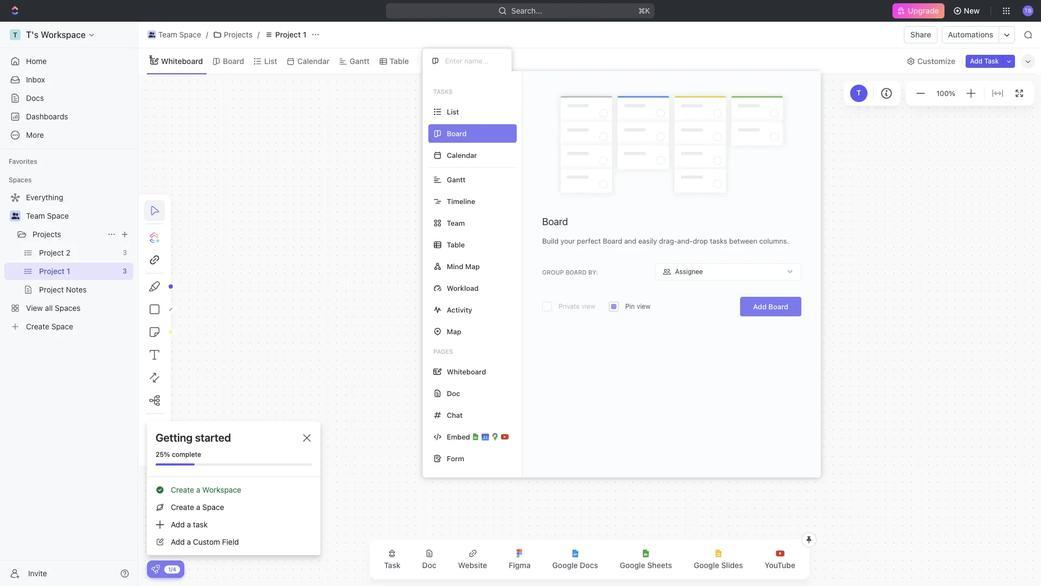Task type: vqa. For each thing, say whether or not it's contained in the screenshot.
All
no



Task type: describe. For each thing, give the bounding box(es) containing it.
2 horizontal spatial space
[[202, 503, 224, 512]]

0 vertical spatial team space
[[158, 30, 201, 39]]

1 vertical spatial table
[[447, 240, 465, 249]]

assignee
[[676, 268, 704, 276]]

add board
[[754, 302, 789, 311]]

mind
[[447, 262, 464, 271]]

Enter name... field
[[444, 56, 503, 66]]

home link
[[4, 53, 134, 70]]

dashboards
[[26, 112, 68, 121]]

create for create a workspace
[[171, 485, 194, 494]]

automations
[[949, 30, 994, 39]]

perfect
[[577, 237, 601, 245]]

figma button
[[501, 543, 540, 576]]

pin
[[626, 302, 635, 310]]

google docs
[[553, 561, 599, 570]]

pages
[[434, 348, 453, 355]]

view for private view
[[582, 302, 596, 310]]

mind map
[[447, 262, 480, 271]]

0 horizontal spatial map
[[447, 327, 462, 336]]

2 horizontal spatial team
[[447, 218, 465, 227]]

google for google sheets
[[620, 561, 646, 570]]

workspace
[[202, 485, 241, 494]]

sheets
[[648, 561, 673, 570]]

view button
[[423, 53, 458, 69]]

⌘k
[[639, 6, 651, 15]]

list link
[[262, 53, 277, 69]]

0 vertical spatial doc
[[447, 389, 460, 398]]

docs inside sidebar navigation
[[26, 93, 44, 103]]

task inside button
[[985, 57, 1000, 65]]

0 vertical spatial table
[[390, 56, 409, 65]]

share button
[[905, 26, 939, 43]]

task inside button
[[384, 561, 401, 570]]

youtube button
[[757, 543, 805, 576]]

favorites
[[9, 157, 37, 166]]

1 horizontal spatial team
[[158, 30, 177, 39]]

tree inside sidebar navigation
[[4, 189, 134, 335]]

table link
[[388, 53, 409, 69]]

inbox link
[[4, 71, 134, 88]]

task button
[[376, 543, 410, 576]]

private
[[559, 302, 580, 310]]

google sheets button
[[612, 543, 681, 576]]

spaces
[[9, 176, 32, 184]]

build your perfect board and easily drag-and-drop tasks between columns.
[[543, 237, 790, 245]]

a for task
[[187, 520, 191, 529]]

create a space
[[171, 503, 224, 512]]

search...
[[512, 6, 543, 15]]

and-
[[678, 237, 693, 245]]

upgrade
[[909, 6, 940, 15]]

project 1 link
[[262, 28, 309, 41]]

share
[[911, 30, 932, 39]]

2 / from the left
[[258, 30, 260, 39]]

chat
[[447, 411, 463, 419]]

add a custom field
[[171, 537, 239, 546]]

invite
[[28, 568, 47, 578]]

0 vertical spatial list
[[264, 56, 277, 65]]

1 horizontal spatial projects link
[[210, 28, 255, 41]]

add for add a custom field
[[171, 537, 185, 546]]

group board by:
[[543, 268, 598, 275]]

0 vertical spatial gantt
[[350, 56, 370, 65]]

tasks
[[434, 88, 453, 95]]

form
[[447, 454, 465, 463]]

25%
[[156, 450, 170, 459]]

onboarding checklist button element
[[151, 565, 160, 574]]

a for workspace
[[196, 485, 200, 494]]

project 1
[[276, 30, 307, 39]]

view
[[437, 56, 454, 65]]

team space inside tree
[[26, 211, 69, 220]]

home
[[26, 56, 47, 66]]

100% button
[[935, 87, 958, 100]]

figma
[[509, 561, 531, 570]]

slides
[[722, 561, 744, 570]]

customize button
[[904, 53, 960, 69]]

new button
[[949, 2, 987, 20]]

build
[[543, 237, 559, 245]]

tasks
[[711, 237, 728, 245]]

1 horizontal spatial space
[[179, 30, 201, 39]]

gantt link
[[348, 53, 370, 69]]

add for add a task
[[171, 520, 185, 529]]

private view
[[559, 302, 596, 310]]

1 horizontal spatial gantt
[[447, 175, 466, 184]]

view button
[[423, 48, 458, 74]]

drag-
[[660, 237, 678, 245]]

add for add task
[[971, 57, 983, 65]]

1
[[303, 30, 307, 39]]

space inside tree
[[47, 211, 69, 220]]

0 horizontal spatial whiteboard
[[161, 56, 203, 65]]

board link
[[221, 53, 244, 69]]

inbox
[[26, 75, 45, 84]]

and
[[625, 237, 637, 245]]

google slides
[[694, 561, 744, 570]]

getting
[[156, 431, 193, 444]]

100%
[[937, 89, 956, 98]]

team space link inside tree
[[26, 207, 131, 225]]

upgrade link
[[893, 3, 945, 18]]

your
[[561, 237, 576, 245]]

google for google docs
[[553, 561, 578, 570]]

add a task
[[171, 520, 208, 529]]



Task type: locate. For each thing, give the bounding box(es) containing it.
projects link
[[210, 28, 255, 41], [33, 226, 103, 243]]

0 vertical spatial calendar
[[298, 56, 330, 65]]

1 horizontal spatial team space
[[158, 30, 201, 39]]

0 horizontal spatial table
[[390, 56, 409, 65]]

0 vertical spatial user group image
[[149, 32, 155, 37]]

gantt
[[350, 56, 370, 65], [447, 175, 466, 184]]

3 google from the left
[[694, 561, 720, 570]]

a
[[196, 485, 200, 494], [196, 503, 200, 512], [187, 520, 191, 529], [187, 537, 191, 546]]

started
[[195, 431, 231, 444]]

a for custom
[[187, 537, 191, 546]]

0 horizontal spatial space
[[47, 211, 69, 220]]

add inside button
[[971, 57, 983, 65]]

1 vertical spatial team space link
[[26, 207, 131, 225]]

whiteboard link
[[159, 53, 203, 69]]

1 horizontal spatial team space link
[[145, 28, 204, 41]]

create
[[171, 485, 194, 494], [171, 503, 194, 512]]

team up the whiteboard link
[[158, 30, 177, 39]]

1 horizontal spatial table
[[447, 240, 465, 249]]

0 vertical spatial create
[[171, 485, 194, 494]]

view right private
[[582, 302, 596, 310]]

dashboards link
[[4, 108, 134, 125]]

1 horizontal spatial list
[[447, 107, 459, 116]]

timeline
[[447, 197, 476, 205]]

add down add a task
[[171, 537, 185, 546]]

website button
[[450, 543, 496, 576]]

team inside tree
[[26, 211, 45, 220]]

team space down spaces at the left of the page
[[26, 211, 69, 220]]

google
[[553, 561, 578, 570], [620, 561, 646, 570], [694, 561, 720, 570]]

25% complete
[[156, 450, 201, 459]]

1 / from the left
[[206, 30, 208, 39]]

0 horizontal spatial team space
[[26, 211, 69, 220]]

1 horizontal spatial view
[[637, 302, 651, 310]]

add left task
[[171, 520, 185, 529]]

1 horizontal spatial docs
[[580, 561, 599, 570]]

0 vertical spatial projects link
[[210, 28, 255, 41]]

0 horizontal spatial google
[[553, 561, 578, 570]]

0 horizontal spatial user group image
[[11, 213, 19, 219]]

0 vertical spatial space
[[179, 30, 201, 39]]

table right the gantt link
[[390, 56, 409, 65]]

1 vertical spatial whiteboard
[[447, 367, 486, 376]]

task down automations button
[[985, 57, 1000, 65]]

sidebar navigation
[[0, 22, 138, 586]]

pin view
[[626, 302, 651, 310]]

0 horizontal spatial projects link
[[33, 226, 103, 243]]

1 vertical spatial gantt
[[447, 175, 466, 184]]

team space link
[[145, 28, 204, 41], [26, 207, 131, 225]]

view for pin view
[[637, 302, 651, 310]]

list down tasks
[[447, 107, 459, 116]]

0 horizontal spatial projects
[[33, 230, 61, 239]]

gantt left table link
[[350, 56, 370, 65]]

gantt up timeline at the left of page
[[447, 175, 466, 184]]

map
[[466, 262, 480, 271], [447, 327, 462, 336]]

website
[[458, 561, 488, 570]]

1 view from the left
[[582, 302, 596, 310]]

whiteboard down pages
[[447, 367, 486, 376]]

close image
[[303, 434, 311, 442]]

0 horizontal spatial calendar
[[298, 56, 330, 65]]

1 horizontal spatial /
[[258, 30, 260, 39]]

workload
[[447, 284, 479, 292]]

list down project 1 link
[[264, 56, 277, 65]]

docs
[[26, 93, 44, 103], [580, 561, 599, 570]]

tree containing team space
[[4, 189, 134, 335]]

projects link inside tree
[[33, 226, 103, 243]]

tree
[[4, 189, 134, 335]]

space
[[179, 30, 201, 39], [47, 211, 69, 220], [202, 503, 224, 512]]

activity
[[447, 305, 473, 314]]

/
[[206, 30, 208, 39], [258, 30, 260, 39]]

projects
[[224, 30, 253, 39], [33, 230, 61, 239]]

doc up chat
[[447, 389, 460, 398]]

add task
[[971, 57, 1000, 65]]

team
[[158, 30, 177, 39], [26, 211, 45, 220], [447, 218, 465, 227]]

map right mind
[[466, 262, 480, 271]]

t
[[857, 89, 862, 97]]

create for create a space
[[171, 503, 194, 512]]

a up create a space
[[196, 485, 200, 494]]

assignee button
[[656, 263, 802, 281]]

add down automations button
[[971, 57, 983, 65]]

a down add a task
[[187, 537, 191, 546]]

by:
[[589, 268, 598, 275]]

customize
[[918, 56, 956, 65]]

1 horizontal spatial map
[[466, 262, 480, 271]]

add for add board
[[754, 302, 767, 311]]

create a workspace
[[171, 485, 241, 494]]

team space up the whiteboard link
[[158, 30, 201, 39]]

projects inside tree
[[33, 230, 61, 239]]

doc button
[[414, 543, 445, 576]]

google right the "figma"
[[553, 561, 578, 570]]

0 horizontal spatial list
[[264, 56, 277, 65]]

1 create from the top
[[171, 485, 194, 494]]

table
[[390, 56, 409, 65], [447, 240, 465, 249]]

user group image inside sidebar navigation
[[11, 213, 19, 219]]

0 horizontal spatial team space link
[[26, 207, 131, 225]]

1 horizontal spatial user group image
[[149, 32, 155, 37]]

1/4
[[168, 566, 176, 572]]

a for space
[[196, 503, 200, 512]]

0 horizontal spatial doc
[[423, 561, 437, 570]]

docs inside button
[[580, 561, 599, 570]]

task left doc button
[[384, 561, 401, 570]]

board
[[223, 56, 244, 65], [543, 216, 569, 227], [603, 237, 623, 245], [769, 302, 789, 311]]

google inside "button"
[[694, 561, 720, 570]]

1 vertical spatial projects link
[[33, 226, 103, 243]]

1 vertical spatial create
[[171, 503, 194, 512]]

0 horizontal spatial task
[[384, 561, 401, 570]]

0 horizontal spatial /
[[206, 30, 208, 39]]

calendar
[[298, 56, 330, 65], [447, 151, 477, 159]]

0 horizontal spatial team
[[26, 211, 45, 220]]

1 vertical spatial projects
[[33, 230, 61, 239]]

youtube
[[765, 561, 796, 570]]

a up task
[[196, 503, 200, 512]]

drop
[[693, 237, 709, 245]]

1 vertical spatial calendar
[[447, 151, 477, 159]]

onboarding checklist button image
[[151, 565, 160, 574]]

1 vertical spatial doc
[[423, 561, 437, 570]]

0 vertical spatial projects
[[224, 30, 253, 39]]

1 horizontal spatial calendar
[[447, 151, 477, 159]]

doc
[[447, 389, 460, 398], [423, 561, 437, 570]]

add task button
[[967, 55, 1004, 68]]

team down spaces at the left of the page
[[26, 211, 45, 220]]

calendar down 1
[[298, 56, 330, 65]]

columns.
[[760, 237, 790, 245]]

1 horizontal spatial projects
[[224, 30, 253, 39]]

embed
[[447, 432, 471, 441]]

0 horizontal spatial view
[[582, 302, 596, 310]]

1 horizontal spatial doc
[[447, 389, 460, 398]]

0 horizontal spatial gantt
[[350, 56, 370, 65]]

automations button
[[943, 27, 1000, 43]]

google docs button
[[544, 543, 607, 576]]

1 google from the left
[[553, 561, 578, 570]]

0 vertical spatial docs
[[26, 93, 44, 103]]

1 horizontal spatial task
[[985, 57, 1000, 65]]

google sheets
[[620, 561, 673, 570]]

board
[[566, 268, 587, 275]]

field
[[222, 537, 239, 546]]

map down activity
[[447, 327, 462, 336]]

whiteboard left board link
[[161, 56, 203, 65]]

2 create from the top
[[171, 503, 194, 512]]

create up add a task
[[171, 503, 194, 512]]

new
[[965, 6, 981, 15]]

0 vertical spatial team space link
[[145, 28, 204, 41]]

1 vertical spatial space
[[47, 211, 69, 220]]

view right pin
[[637, 302, 651, 310]]

favorites button
[[4, 155, 42, 168]]

0 vertical spatial whiteboard
[[161, 56, 203, 65]]

google for google slides
[[694, 561, 720, 570]]

1 vertical spatial map
[[447, 327, 462, 336]]

1 vertical spatial team space
[[26, 211, 69, 220]]

custom
[[193, 537, 220, 546]]

2 horizontal spatial google
[[694, 561, 720, 570]]

1 vertical spatial user group image
[[11, 213, 19, 219]]

1 vertical spatial task
[[384, 561, 401, 570]]

docs link
[[4, 90, 134, 107]]

google left sheets
[[620, 561, 646, 570]]

task
[[193, 520, 208, 529]]

calendar link
[[295, 53, 330, 69]]

create up create a space
[[171, 485, 194, 494]]

0 horizontal spatial docs
[[26, 93, 44, 103]]

easily
[[639, 237, 658, 245]]

getting started
[[156, 431, 231, 444]]

google slides button
[[686, 543, 752, 576]]

2 view from the left
[[637, 302, 651, 310]]

2 google from the left
[[620, 561, 646, 570]]

add
[[971, 57, 983, 65], [754, 302, 767, 311], [171, 520, 185, 529], [171, 537, 185, 546]]

between
[[730, 237, 758, 245]]

table up mind
[[447, 240, 465, 249]]

google left slides
[[694, 561, 720, 570]]

1 vertical spatial docs
[[580, 561, 599, 570]]

add down assignee dropdown button
[[754, 302, 767, 311]]

1 horizontal spatial whiteboard
[[447, 367, 486, 376]]

1 horizontal spatial google
[[620, 561, 646, 570]]

0 vertical spatial map
[[466, 262, 480, 271]]

a left task
[[187, 520, 191, 529]]

doc inside button
[[423, 561, 437, 570]]

complete
[[172, 450, 201, 459]]

team down timeline at the left of page
[[447, 218, 465, 227]]

view
[[582, 302, 596, 310], [637, 302, 651, 310]]

user group image
[[149, 32, 155, 37], [11, 213, 19, 219]]

1 vertical spatial list
[[447, 107, 459, 116]]

doc right task button
[[423, 561, 437, 570]]

2 vertical spatial space
[[202, 503, 224, 512]]

group
[[543, 268, 564, 275]]

0 vertical spatial task
[[985, 57, 1000, 65]]

calendar up timeline at the left of page
[[447, 151, 477, 159]]

project
[[276, 30, 301, 39]]



